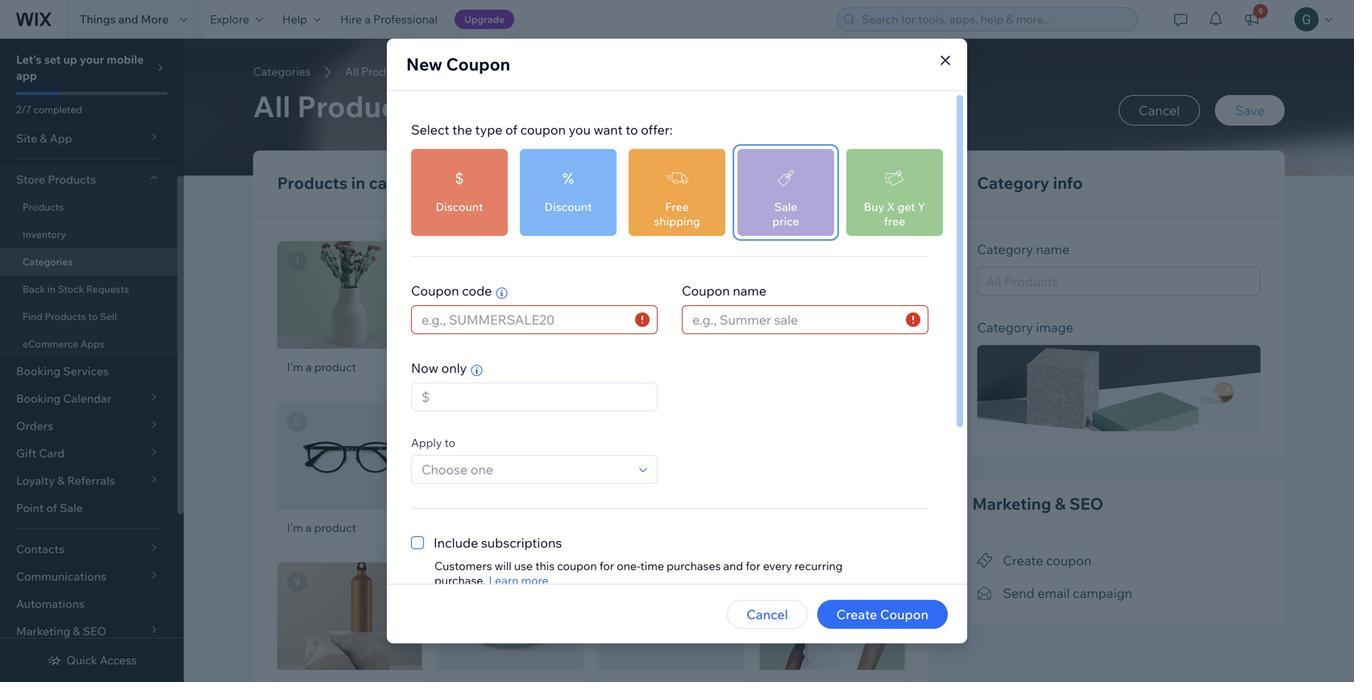 Task type: describe. For each thing, give the bounding box(es) containing it.
send email campaign
[[1003, 586, 1132, 602]]

send
[[1003, 586, 1035, 602]]

select
[[411, 122, 449, 138]]

store
[[16, 172, 45, 187]]

save
[[1235, 102, 1265, 118]]

use
[[514, 559, 533, 574]]

services
[[63, 364, 109, 378]]

products in category 12
[[277, 173, 463, 193]]

categories inside sidebar element
[[23, 256, 73, 268]]

promote newsletter image
[[977, 587, 993, 601]]

coupon for select the type of coupon you want to offer:
[[520, 122, 566, 138]]

subscriptions
[[481, 535, 562, 551]]

professional
[[373, 12, 438, 26]]

ecommerce apps
[[23, 338, 104, 350]]

ecommerce
[[23, 338, 78, 350]]

image
[[1036, 320, 1073, 336]]

cancel inside all products form
[[1139, 102, 1180, 118]]

inventory link
[[0, 221, 177, 248]]

discount for $
[[436, 200, 483, 214]]

new coupon
[[406, 54, 510, 75]]

will
[[495, 559, 512, 574]]

apply
[[411, 436, 442, 450]]

select the type of coupon you want to offer:
[[411, 122, 673, 138]]

coupon code
[[411, 283, 492, 299]]

learn
[[489, 574, 519, 588]]

e.g., Summer sale field
[[688, 306, 901, 334]]

customers will use this coupon for one-time purchases and for every recurring purchase.
[[434, 559, 843, 588]]

promote coupon image
[[977, 554, 993, 568]]

cancel button inside all products form
[[1119, 95, 1200, 126]]

in for category
[[351, 173, 365, 193]]

marketing
[[972, 494, 1051, 514]]

automations link
[[0, 591, 177, 618]]

of inside sidebar element
[[46, 501, 57, 515]]

products inside popup button
[[48, 172, 96, 187]]

buy x get y free
[[864, 200, 926, 229]]

more
[[521, 574, 549, 588]]

the
[[452, 122, 472, 138]]

categories link inside all products form
[[245, 64, 319, 80]]

and inside customers will use this coupon for one-time purchases and for every recurring purchase.
[[723, 559, 743, 574]]

category name
[[977, 241, 1070, 258]]

explore
[[210, 12, 249, 26]]

help button
[[273, 0, 331, 39]]

2/7
[[16, 104, 31, 116]]

category inside offer a sale price on a category or your entire store.
[[742, 106, 788, 120]]

access
[[100, 654, 137, 668]]

time
[[640, 559, 664, 574]]

&
[[1055, 494, 1066, 514]]

coupon name
[[682, 283, 767, 299]]

coupon inside create coupon button
[[1046, 553, 1092, 569]]

free shipping
[[654, 200, 700, 229]]

0 vertical spatial all products
[[345, 64, 409, 79]]

sidebar element
[[0, 39, 184, 683]]

store.
[[775, 120, 804, 134]]

2 for from the left
[[746, 559, 761, 574]]

create coupon
[[1003, 553, 1092, 569]]

to inside sidebar element
[[88, 311, 98, 323]]

2 vertical spatial to
[[445, 436, 455, 450]]

save button
[[1215, 95, 1285, 126]]

create for create coupon
[[1003, 553, 1043, 569]]

0 vertical spatial all
[[345, 64, 359, 79]]

inventory
[[23, 229, 66, 241]]

category info
[[977, 173, 1083, 193]]

create coupon button
[[977, 549, 1092, 572]]

price inside offer a sale price on a category or your entire store.
[[742, 91, 768, 105]]

categories inside all products form
[[253, 64, 311, 79]]

back in stock requests
[[23, 283, 129, 295]]

category for category info
[[977, 173, 1049, 193]]

1 for from the left
[[599, 559, 614, 574]]

up
[[63, 52, 77, 66]]

9
[[1258, 6, 1263, 16]]

or
[[791, 106, 802, 120]]

every
[[763, 559, 792, 574]]

booking services link
[[0, 358, 177, 385]]

get
[[897, 200, 915, 214]]

point of sale link
[[0, 495, 177, 522]]

sale inside sale price
[[774, 200, 797, 214]]

app
[[16, 69, 37, 83]]

booking
[[16, 364, 61, 378]]

find
[[23, 311, 43, 323]]

shipping
[[654, 214, 700, 229]]

hire a professional
[[340, 12, 438, 26]]

1 horizontal spatial $
[[455, 170, 463, 187]]

help
[[282, 12, 307, 26]]

sale inside sidebar element
[[60, 501, 83, 515]]

name for coupon name
[[733, 283, 767, 299]]

category inside all products form
[[369, 173, 438, 193]]

point of sale
[[16, 501, 83, 515]]

completed
[[34, 104, 82, 116]]

a inside hire a professional link
[[365, 12, 371, 26]]

learn more
[[489, 574, 549, 588]]

products link
[[0, 193, 177, 221]]

more
[[141, 12, 169, 26]]

offer:
[[641, 122, 673, 138]]

Include subscriptions checkbox
[[411, 534, 562, 553]]

email
[[1038, 586, 1070, 602]]

category image
[[977, 320, 1073, 336]]

quick
[[66, 654, 97, 668]]

0 horizontal spatial $
[[422, 389, 430, 405]]

want
[[594, 122, 623, 138]]

now only
[[411, 360, 467, 376]]

name for category name
[[1036, 241, 1070, 258]]

back in stock requests link
[[0, 276, 177, 303]]

category for category name
[[977, 241, 1033, 258]]

include
[[434, 535, 478, 551]]

on
[[771, 91, 784, 105]]

2 horizontal spatial to
[[626, 122, 638, 138]]

campaign
[[1073, 586, 1132, 602]]

ecommerce apps link
[[0, 330, 177, 358]]

purchase.
[[434, 574, 486, 588]]

all products form
[[184, 39, 1354, 683]]



Task type: vqa. For each thing, say whether or not it's contained in the screenshot.
to
yes



Task type: locate. For each thing, give the bounding box(es) containing it.
products
[[361, 64, 409, 79], [297, 88, 424, 125], [48, 172, 96, 187], [277, 173, 348, 193], [23, 201, 64, 213], [45, 311, 86, 323]]

of right type
[[505, 122, 518, 138]]

and
[[118, 12, 138, 26], [723, 559, 743, 574]]

0 horizontal spatial all
[[253, 88, 291, 125]]

1 horizontal spatial cancel
[[1139, 102, 1180, 118]]

name inside all products form
[[1036, 241, 1070, 258]]

0 horizontal spatial of
[[46, 501, 57, 515]]

discount down %
[[545, 200, 592, 214]]

0 horizontal spatial categories link
[[0, 248, 177, 276]]

coupon
[[520, 122, 566, 138], [1046, 553, 1092, 569], [557, 559, 597, 574]]

mobile
[[107, 52, 144, 66]]

code
[[462, 283, 492, 299]]

0 horizontal spatial create
[[837, 607, 877, 623]]

coupon inside create coupon button
[[880, 607, 929, 623]]

1 horizontal spatial category
[[742, 106, 788, 120]]

0 vertical spatial in
[[351, 173, 365, 193]]

category down category info
[[977, 241, 1033, 258]]

categories link up back in stock requests
[[0, 248, 177, 276]]

1 vertical spatial category
[[977, 241, 1033, 258]]

let's
[[16, 52, 42, 66]]

to left sell
[[88, 311, 98, 323]]

back
[[23, 283, 45, 295]]

your inside offer a sale price on a category or your entire store.
[[805, 106, 828, 120]]

Search for tools, apps, help & more... field
[[857, 8, 1133, 31]]

your right the or
[[805, 106, 828, 120]]

create down 'recurring'
[[837, 607, 877, 623]]

product
[[314, 360, 356, 374], [475, 360, 517, 374], [314, 521, 356, 535], [475, 521, 517, 535]]

to right want
[[626, 122, 638, 138]]

Category name text field
[[977, 267, 1261, 296]]

apps
[[80, 338, 104, 350]]

0 horizontal spatial cancel button
[[727, 601, 808, 630]]

name down info
[[1036, 241, 1070, 258]]

None field
[[430, 384, 652, 411]]

1 vertical spatial categories
[[23, 256, 73, 268]]

1 horizontal spatial to
[[445, 436, 455, 450]]

categories link
[[245, 64, 319, 80], [0, 248, 177, 276]]

things and more
[[80, 12, 169, 26]]

1 horizontal spatial in
[[351, 173, 365, 193]]

coupon for customers will use this coupon for one-time purchases and for every recurring purchase.
[[557, 559, 597, 574]]

stock
[[58, 283, 84, 295]]

quick access
[[66, 654, 137, 668]]

category
[[977, 173, 1049, 193], [977, 241, 1033, 258], [977, 320, 1033, 336]]

name up e.g., summer sale field
[[733, 283, 767, 299]]

coupon inside customers will use this coupon for one-time purchases and for every recurring purchase.
[[557, 559, 597, 574]]

sale right point
[[60, 501, 83, 515]]

1 horizontal spatial sale
[[774, 200, 797, 214]]

1 vertical spatial to
[[88, 311, 98, 323]]

1 vertical spatial categories link
[[0, 248, 177, 276]]

2/7 completed
[[16, 104, 82, 116]]

entire
[[742, 120, 772, 134]]

0 vertical spatial categories
[[253, 64, 311, 79]]

create inside create coupon button
[[837, 607, 877, 623]]

1 horizontal spatial of
[[505, 122, 518, 138]]

discount down 12
[[436, 200, 483, 214]]

seo
[[1070, 494, 1104, 514]]

1 horizontal spatial your
[[805, 106, 828, 120]]

0 vertical spatial category
[[742, 106, 788, 120]]

0 vertical spatial your
[[80, 52, 104, 66]]

category left image
[[977, 320, 1033, 336]]

coupon right this
[[557, 559, 597, 574]]

categories down inventory
[[23, 256, 73, 268]]

1 vertical spatial all products
[[253, 88, 424, 125]]

offer
[[742, 77, 769, 91]]

recurring
[[795, 559, 843, 574]]

of
[[505, 122, 518, 138], [46, 501, 57, 515]]

$
[[455, 170, 463, 187], [422, 389, 430, 405]]

0 vertical spatial price
[[742, 91, 768, 105]]

this
[[535, 559, 555, 574]]

1 horizontal spatial and
[[723, 559, 743, 574]]

requests
[[86, 283, 129, 295]]

find products to sell
[[23, 311, 117, 323]]

in inside all products form
[[351, 173, 365, 193]]

discount for %
[[545, 200, 592, 214]]

i'm a product
[[287, 360, 356, 374], [448, 360, 517, 374], [287, 521, 356, 535], [448, 521, 517, 535]]

0 vertical spatial category
[[977, 173, 1049, 193]]

in for stock
[[47, 283, 56, 295]]

2 vertical spatial category
[[977, 320, 1033, 336]]

1 vertical spatial sale
[[60, 501, 83, 515]]

of right point
[[46, 501, 57, 515]]

1 category from the top
[[977, 173, 1049, 193]]

sale
[[774, 200, 797, 214], [60, 501, 83, 515]]

0 horizontal spatial price
[[742, 91, 768, 105]]

offer a sale price on a category or your entire store.
[[742, 77, 828, 134]]

to right apply
[[445, 436, 455, 450]]

category for category image
[[977, 320, 1033, 336]]

$ down the
[[455, 170, 463, 187]]

and left more
[[118, 12, 138, 26]]

create
[[1003, 553, 1043, 569], [837, 607, 877, 623]]

category up entire on the top of the page
[[742, 106, 788, 120]]

your inside let's set up your mobile app
[[80, 52, 104, 66]]

free
[[884, 214, 905, 229]]

1 discount from the left
[[436, 200, 483, 214]]

only
[[441, 360, 467, 376]]

0 vertical spatial cancel button
[[1119, 95, 1200, 126]]

9 button
[[1234, 0, 1270, 39]]

price
[[742, 91, 768, 105], [772, 214, 799, 229]]

y
[[918, 200, 926, 214]]

3 category from the top
[[977, 320, 1033, 336]]

coupon
[[446, 54, 510, 75], [411, 283, 459, 299], [682, 283, 730, 299], [880, 607, 929, 623]]

let's set up your mobile app
[[16, 52, 144, 83]]

create up send
[[1003, 553, 1043, 569]]

to
[[626, 122, 638, 138], [88, 311, 98, 323], [445, 436, 455, 450]]

i'm
[[287, 360, 303, 374], [448, 360, 464, 374], [287, 521, 303, 535], [448, 521, 464, 535]]

1 vertical spatial category
[[369, 173, 438, 193]]

1 horizontal spatial categories link
[[245, 64, 319, 80]]

0 vertical spatial create
[[1003, 553, 1043, 569]]

0 horizontal spatial name
[[733, 283, 767, 299]]

0 vertical spatial cancel
[[1139, 102, 1180, 118]]

automations
[[16, 597, 85, 611]]

1 horizontal spatial cancel button
[[1119, 95, 1200, 126]]

0 vertical spatial and
[[118, 12, 138, 26]]

1 vertical spatial all
[[253, 88, 291, 125]]

info
[[1053, 173, 1083, 193]]

0 horizontal spatial your
[[80, 52, 104, 66]]

1 horizontal spatial all
[[345, 64, 359, 79]]

for left every
[[746, 559, 761, 574]]

0 vertical spatial sale
[[774, 200, 797, 214]]

you
[[569, 122, 591, 138]]

1 vertical spatial in
[[47, 283, 56, 295]]

e.g., SUMMERSALE20 field
[[417, 306, 630, 334]]

0 horizontal spatial for
[[599, 559, 614, 574]]

name
[[1036, 241, 1070, 258], [733, 283, 767, 299]]

2 category from the top
[[977, 241, 1033, 258]]

apply to
[[411, 436, 455, 450]]

0 horizontal spatial discount
[[436, 200, 483, 214]]

1 vertical spatial cancel button
[[727, 601, 808, 630]]

categories down help
[[253, 64, 311, 79]]

coupon left you on the top of the page
[[520, 122, 566, 138]]

1 vertical spatial cancel
[[747, 607, 788, 623]]

0 vertical spatial $
[[455, 170, 463, 187]]

1 horizontal spatial price
[[772, 214, 799, 229]]

0 vertical spatial name
[[1036, 241, 1070, 258]]

0 vertical spatial to
[[626, 122, 638, 138]]

for left one-
[[599, 559, 614, 574]]

upgrade
[[464, 13, 505, 25]]

marketing & seo
[[972, 494, 1104, 514]]

$ down the 'now'
[[422, 389, 430, 405]]

1 horizontal spatial for
[[746, 559, 761, 574]]

learn more link
[[489, 574, 549, 588]]

new
[[406, 54, 442, 75]]

1 horizontal spatial create
[[1003, 553, 1043, 569]]

1 vertical spatial and
[[723, 559, 743, 574]]

12
[[446, 173, 463, 193]]

quick access button
[[47, 654, 137, 668]]

in inside sidebar element
[[47, 283, 56, 295]]

1 vertical spatial $
[[422, 389, 430, 405]]

1 horizontal spatial discount
[[545, 200, 592, 214]]

1 horizontal spatial categories
[[253, 64, 311, 79]]

0 horizontal spatial category
[[369, 173, 438, 193]]

1 vertical spatial your
[[805, 106, 828, 120]]

and right "purchases"
[[723, 559, 743, 574]]

categories link down help
[[245, 64, 319, 80]]

create coupon button
[[817, 601, 948, 630]]

0 horizontal spatial categories
[[23, 256, 73, 268]]

sale
[[781, 77, 802, 91]]

categories
[[253, 64, 311, 79], [23, 256, 73, 268]]

your right up
[[80, 52, 104, 66]]

1 vertical spatial price
[[772, 214, 799, 229]]

0 horizontal spatial cancel
[[747, 607, 788, 623]]

upgrade button
[[455, 10, 514, 29]]

0 vertical spatial categories link
[[245, 64, 319, 80]]

coupon up send email campaign
[[1046, 553, 1092, 569]]

hire a professional link
[[331, 0, 447, 39]]

0 horizontal spatial in
[[47, 283, 56, 295]]

sale down store.
[[774, 200, 797, 214]]

send email campaign button
[[977, 582, 1132, 605]]

0 horizontal spatial and
[[118, 12, 138, 26]]

1 horizontal spatial name
[[1036, 241, 1070, 258]]

category left 12
[[369, 173, 438, 193]]

create inside create coupon button
[[1003, 553, 1043, 569]]

Choose one field
[[417, 456, 634, 484]]

buy
[[864, 200, 885, 214]]

0 horizontal spatial to
[[88, 311, 98, 323]]

create coupon
[[837, 607, 929, 623]]

create for create coupon
[[837, 607, 877, 623]]

hire
[[340, 12, 362, 26]]

point
[[16, 501, 44, 515]]

all products
[[345, 64, 409, 79], [253, 88, 424, 125]]

1 vertical spatial create
[[837, 607, 877, 623]]

booking services
[[16, 364, 109, 378]]

x
[[887, 200, 895, 214]]

0 horizontal spatial sale
[[60, 501, 83, 515]]

1 vertical spatial name
[[733, 283, 767, 299]]

things
[[80, 12, 116, 26]]

store products button
[[0, 166, 177, 193]]

2 discount from the left
[[545, 200, 592, 214]]

0 vertical spatial of
[[505, 122, 518, 138]]

type
[[475, 122, 503, 138]]

1 vertical spatial of
[[46, 501, 57, 515]]

discount
[[436, 200, 483, 214], [545, 200, 592, 214]]

sale price
[[772, 200, 799, 229]]

purchases
[[667, 559, 721, 574]]

%
[[562, 169, 574, 187]]

store products
[[16, 172, 96, 187]]

category left info
[[977, 173, 1049, 193]]



